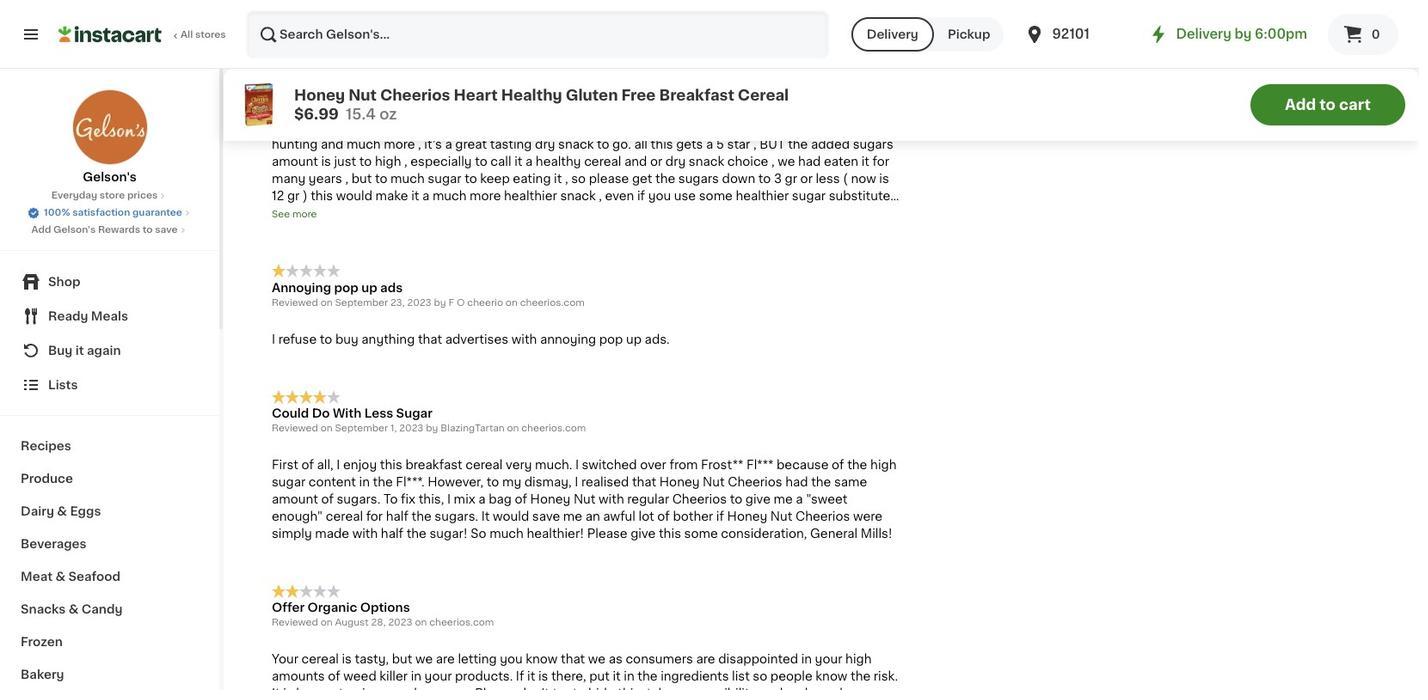 Task type: vqa. For each thing, say whether or not it's contained in the screenshot.
/pkg to the right
no



Task type: describe. For each thing, give the bounding box(es) containing it.
i left mix
[[447, 494, 451, 506]]

nut up we
[[401, 53, 423, 65]]

much up just
[[347, 139, 381, 151]]

1 vertical spatial more
[[470, 190, 501, 202]]

2023 inside offer organic options reviewed on august 28, 2023 on cheerios.com
[[388, 619, 413, 629]]

the down oz
[[384, 122, 404, 134]]

risk.
[[874, 672, 898, 684]]

candy
[[82, 604, 123, 616]]

blazingtartan
[[441, 424, 505, 434]]

heart
[[454, 89, 498, 102]]

the up use
[[656, 173, 676, 185]]

we up put
[[588, 654, 606, 666]]

were
[[853, 511, 883, 523]]

reviewed inside offer organic options reviewed on august 28, 2023 on cheerios.com
[[272, 619, 318, 629]]

offer
[[272, 603, 305, 615]]

ready meals button
[[10, 299, 209, 334]]

it down healthy
[[554, 173, 562, 185]]

92101 button
[[1025, 10, 1128, 59]]

cheerios.com inside the annoying pop up ads reviewed on september 23, 2023 by f o  cheerio on cheerios.com
[[520, 298, 585, 308]]

on down organic
[[321, 619, 333, 629]]

add gelson's rewards to save link
[[31, 224, 188, 237]]

all stores
[[181, 30, 226, 40]]

annoying pop up ads reviewed on september 23, 2023 by f o  cheerio on cheerios.com
[[272, 282, 585, 308]]

2 horizontal spatial sugar
[[792, 190, 826, 202]]

if inside "first of all, i enjoy this breakfast cereal very much.  i switched over from frost** fl*** because of the high sugar content in the fl***. however, to my dismay, i realised that honey nut cheerios had the same amount of sugars.  to fix this, i mix a bag of honey nut with regular cheerios to give me a "sweet enough" cereal for half the sugars.  it would save me an awful lot of bother if honey nut cheerios were simply made with half the sugar!  so much healthier!  please give this some consideration, general mills!"
[[717, 511, 724, 523]]

of right lot
[[658, 511, 670, 523]]

is up the don't
[[539, 672, 548, 684]]

0 vertical spatial 5
[[717, 139, 725, 151]]

1 horizontal spatial know
[[816, 672, 848, 684]]

$6.99
[[294, 108, 339, 121]]

that right anything
[[418, 334, 442, 346]]

everyday store prices link
[[51, 189, 168, 203]]

in inside honey nut cheerios , we all love the taste , i liked that you shaped them like harts , we even eat it as a dry snack , and on the go , a small hand full in a zip lock bag , for driving , walking , hiking , boating , hunting  and much more , it's a great tasting dry snack to go. all this gets a 5 star , but the added sugars amount is just to high , especially to call it a healthy cereal and or dry snack choice , we had eaten it for many years , but to much sugar to keep eating it , so please get the sugars down to 3 gr or less  ( now is 12 gr ) this would make it a much more healthier snack , even if you use some healthier sugar substitute , this would get you 5 stars for every thing .
[[532, 122, 543, 134]]

take
[[647, 689, 673, 691]]

amount inside honey nut cheerios , we all love the taste , i liked that you shaped them like harts , we even eat it as a dry snack , and on the go , a small hand full in a zip lock bag , for driving , walking , hiking , boating , hunting  and much more , it's a great tasting dry snack to go. all this gets a 5 star , but the added sugars amount is just to high , especially to call it a healthy cereal and or dry snack choice , we had eaten it for many years , but to much sugar to keep eating it , so please get the sugars down to 3 gr or less  ( now is 12 gr ) this would make it a much more healthier snack , even if you use some healthier sugar substitute , this would get you 5 stars for every thing .
[[272, 156, 318, 168]]

for right stars
[[430, 208, 447, 220]]

the up "sweet
[[812, 477, 832, 489]]

is down amounts
[[283, 689, 293, 691]]

gelson's inside 'link'
[[53, 225, 96, 235]]

nut down frost**
[[703, 477, 725, 489]]

nut inside honey nut cheerios , we all love the taste , i liked that you shaped them like harts , we even eat it as a dry snack , and on the go , a small hand full in a zip lock bag , for driving , walking , hiking , boating , hunting  and much more , it's a great tasting dry snack to go. all this gets a 5 star , but the added sugars amount is just to high , especially to call it a healthy cereal and or dry snack choice , we had eaten it for many years , but to much sugar to keep eating it , so please get the sugars down to 3 gr or less  ( now is 12 gr ) this would make it a much more healthier snack , even if you use some healthier sugar substitute , this would get you 5 stars for every thing .
[[315, 104, 337, 116]]

snack down gets
[[689, 156, 725, 168]]

pop inside the annoying pop up ads reviewed on september 23, 2023 by f o  cheerio on cheerios.com
[[334, 282, 359, 294]]

service type group
[[852, 17, 1005, 52]]

gelson's logo image
[[72, 89, 148, 165]]

cereal inside your cereal is tasty, but we are letting you know that we as consumers are disappointed in your high amounts of weed killer in your products. if it is there, put it in the ingredients list so people know the risk. it is known to give people cancer. please don't try to hide this: take responsibility and make a chang
[[302, 654, 339, 666]]

beverages link
[[10, 528, 209, 561]]

honey up oz
[[356, 53, 398, 65]]

(
[[843, 173, 848, 185]]

gets
[[676, 139, 703, 151]]

to right just
[[359, 156, 372, 168]]

1 are from the left
[[436, 654, 455, 666]]

it right if
[[527, 672, 535, 684]]

advertises
[[445, 334, 509, 346]]

dairy & eggs link
[[10, 496, 209, 528]]

the down heart
[[471, 104, 491, 116]]

to left my
[[487, 477, 499, 489]]

100% satisfaction guarantee
[[44, 208, 182, 218]]

it right call
[[515, 156, 523, 168]]

to left go.
[[597, 139, 610, 151]]

sugar!
[[430, 528, 468, 540]]

frozen link
[[10, 626, 209, 659]]

2023 inside the annoying pop up ads reviewed on september 23, 2023 by f o  cheerio on cheerios.com
[[407, 298, 432, 308]]

1 vertical spatial get
[[337, 208, 357, 220]]

is up 'years'
[[321, 156, 331, 168]]

1 healthier from the left
[[504, 190, 557, 202]]

1 vertical spatial even
[[605, 190, 634, 202]]

honey down dismay,
[[531, 494, 571, 506]]

on right 28, at bottom left
[[415, 619, 427, 629]]

to
[[384, 494, 398, 506]]

buy it again link
[[10, 334, 209, 368]]

amounts
[[272, 672, 325, 684]]

by inside the annoying pop up ads reviewed on september 23, 2023 by f o  cheerio on cheerios.com
[[434, 298, 446, 308]]

for inside "first of all, i enjoy this breakfast cereal very much.  i switched over from frost** fl*** because of the high sugar content in the fl***. however, to my dismay, i realised that honey nut cheerios had the same amount of sugars.  to fix this, i mix a bag of honey nut with regular cheerios to give me a "sweet enough" cereal for half the sugars.  it would save me an awful lot of bother if honey nut cheerios were simply made with half the sugar!  so much healthier!  please give this some consideration, general mills!"
[[366, 511, 383, 523]]

enjoy
[[343, 460, 377, 472]]

we up cancer. on the bottom left of page
[[416, 654, 433, 666]]

the up same
[[848, 460, 868, 472]]

snacks & candy link
[[10, 594, 209, 626]]

please inside your cereal is tasty, but we are letting you know that we as consumers are disappointed in your high amounts of weed killer in your products. if it is there, put it in the ingredients list so people know the risk. it is known to give people cancer. please don't try to hide this: take responsibility and make a chang
[[475, 689, 516, 691]]

2 horizontal spatial dry
[[666, 156, 686, 168]]

1 vertical spatial give
[[631, 528, 656, 540]]

i right all,
[[337, 460, 340, 472]]

i right much.
[[576, 460, 579, 472]]

more inside button
[[293, 210, 317, 220]]

it up now at the top of the page
[[862, 156, 870, 168]]

cheerio
[[468, 298, 503, 308]]

it inside your cereal is tasty, but we are letting you know that we as consumers are disappointed in your high amounts of weed killer in your products. if it is there, put it in the ingredients list so people know the risk. it is known to give people cancer. please don't try to hide this: take responsibility and make a chang
[[272, 689, 280, 691]]

letting
[[458, 654, 497, 666]]

1 horizontal spatial sugars.
[[435, 511, 479, 523]]

of left all,
[[302, 460, 314, 472]]

as inside your cereal is tasty, but we are letting you know that we as consumers are disappointed in your high amounts of weed killer in your products. if it is there, put it in the ingredients list so people know the risk. it is known to give people cancer. please don't try to hide this: take responsibility and make a chang
[[609, 654, 623, 666]]

you left stars
[[360, 208, 383, 220]]

0 vertical spatial get
[[632, 173, 653, 185]]

you inside your cereal is tasty, but we are letting you know that we as consumers are disappointed in your high amounts of weed killer in your products. if it is there, put it in the ingredients list so people know the risk. it is known to give people cancer. please don't try to hide this: take responsibility and make a chang
[[500, 654, 523, 666]]

to left call
[[475, 156, 488, 168]]

nut up consideration,
[[771, 511, 793, 523]]

cereal up my
[[466, 460, 503, 472]]

had inside honey nut cheerios , we all love the taste , i liked that you shaped them like harts , we even eat it as a dry snack , and on the go , a small hand full in a zip lock bag , for driving , walking , hiking , boating , hunting  and much more , it's a great tasting dry snack to go. all this gets a 5 star , but the added sugars amount is just to high , especially to call it a healthy cereal and or dry snack choice , we had eaten it for many years , but to much sugar to keep eating it , so please get the sugars down to 3 gr or less  ( now is 12 gr ) this would make it a much more healthier snack , even if you use some healthier sugar substitute , this would get you 5 stars for every thing .
[[799, 156, 821, 168]]

this right ')'
[[311, 190, 333, 202]]

don't
[[519, 689, 550, 691]]

1 vertical spatial me
[[563, 511, 583, 523]]

please inside "first of all, i enjoy this breakfast cereal very much.  i switched over from frost** fl*** because of the high sugar content in the fl***. however, to my dismay, i realised that honey nut cheerios had the same amount of sugars.  to fix this, i mix a bag of honey nut with regular cheerios to give me a "sweet enough" cereal for half the sugars.  it would save me an awful lot of bother if honey nut cheerios were simply made with half the sugar!  so much healthier!  please give this some consideration, general mills!"
[[587, 528, 628, 540]]

for up now at the top of the page
[[873, 156, 890, 168]]

much inside "first of all, i enjoy this breakfast cereal very much.  i switched over from frost** fl*** because of the high sugar content in the fl***. however, to my dismay, i realised that honey nut cheerios had the same amount of sugars.  to fix this, i mix a bag of honey nut with regular cheerios to give me a "sweet enough" cereal for half the sugars.  it would save me an awful lot of bother if honey nut cheerios were simply made with half the sugar!  so much healthier!  please give this some consideration, general mills!"
[[490, 528, 524, 540]]

0 vertical spatial even
[[792, 104, 822, 116]]

cereal up the "made"
[[326, 511, 363, 523]]

0 horizontal spatial sugars
[[679, 173, 719, 185]]

bag inside "first of all, i enjoy this breakfast cereal very much.  i switched over from frost** fl*** because of the high sugar content in the fl***. however, to my dismay, i realised that honey nut cheerios had the same amount of sugars.  to fix this, i mix a bag of honey nut with regular cheerios to give me a "sweet enough" cereal for half the sugars.  it would save me an awful lot of bother if honey nut cheerios were simply made with half the sugar!  so much healthier!  please give this some consideration, general mills!"
[[489, 494, 512, 506]]

fl***
[[747, 460, 774, 472]]

thing
[[486, 208, 518, 220]]

less
[[365, 408, 393, 420]]

is up weed
[[342, 654, 352, 666]]

1 vertical spatial gr
[[287, 190, 300, 202]]

meat
[[21, 571, 53, 583]]

1 vertical spatial dry
[[535, 139, 555, 151]]

much up stars
[[391, 173, 425, 185]]

snack down the '$6.99'
[[295, 122, 331, 134]]

0 vertical spatial gelson's
[[83, 171, 137, 183]]

ingredients
[[661, 672, 729, 684]]

eating
[[513, 173, 551, 185]]

1 vertical spatial people
[[383, 689, 425, 691]]

in right killer in the left of the page
[[411, 672, 422, 684]]

this down 12
[[272, 208, 294, 220]]

by inside could do with less sugar reviewed on september 1, 2023 by blazingtartan on cheerios.com
[[426, 424, 438, 434]]

reviewed inside could do with less sugar reviewed on september 1, 2023 by blazingtartan on cheerios.com
[[272, 424, 318, 434]]

1 vertical spatial half
[[381, 528, 404, 540]]

many
[[272, 173, 306, 185]]

so inside honey nut cheerios , we all love the taste , i liked that you shaped them like harts , we even eat it as a dry snack , and on the go , a small hand full in a zip lock bag , for driving , walking , hiking , boating , hunting  and much more , it's a great tasting dry snack to go. all this gets a 5 star , but the added sugars amount is just to high , especially to call it a healthy cereal and or dry snack choice , we had eaten it for many years , but to much sugar to keep eating it , so please get the sugars down to 3 gr or less  ( now is 12 gr ) this would make it a much more healthier snack , even if you use some healthier sugar substitute , this would get you 5 stars for every thing .
[[571, 173, 586, 185]]

harts
[[732, 104, 763, 116]]

save inside "first of all, i enjoy this breakfast cereal very much.  i switched over from frost** fl*** because of the high sugar content in the fl***. however, to my dismay, i realised that honey nut cheerios had the same amount of sugars.  to fix this, i mix a bag of honey nut with regular cheerios to give me a "sweet enough" cereal for half the sugars.  it would save me an awful lot of bother if honey nut cheerios were simply made with half the sugar!  so much healthier!  please give this some consideration, general mills!"
[[532, 511, 560, 523]]

annoying
[[540, 334, 596, 346]]

fix
[[401, 494, 416, 506]]

make inside your cereal is tasty, but we are letting you know that we as consumers are disappointed in your high amounts of weed killer in your products. if it is there, put it in the ingredients list so people know the risk. it is known to give people cancer. please don't try to hide this: take responsibility and make a chang
[[786, 689, 819, 691]]

prices
[[127, 191, 158, 200]]

disappointed
[[719, 654, 799, 666]]

could
[[272, 408, 309, 420]]

it right eat
[[847, 104, 855, 116]]

0 horizontal spatial 5
[[386, 208, 394, 220]]

0 vertical spatial sugars.
[[337, 494, 381, 506]]

on down annoying
[[321, 298, 333, 308]]

add gelson's rewards to save
[[31, 225, 178, 235]]

it up stars
[[411, 190, 419, 202]]

like
[[708, 104, 729, 116]]

with
[[333, 408, 362, 420]]

to right 'years'
[[375, 173, 388, 185]]

cheerios down "sweet
[[796, 511, 850, 523]]

cheerios inside honey nut cheerios heart healthy gluten free breakfast cereal $6.99 15.4 oz
[[380, 89, 450, 102]]

the down hiking
[[788, 139, 808, 151]]

full
[[510, 122, 529, 134]]

everyday store prices
[[51, 191, 158, 200]]

see more
[[272, 210, 317, 220]]

delivery for delivery by 6:00pm
[[1177, 28, 1232, 40]]

the up take
[[638, 672, 658, 684]]

1 vertical spatial would
[[297, 208, 334, 220]]

1 vertical spatial or
[[801, 173, 813, 185]]

you left use
[[649, 190, 671, 202]]

the left sugar!
[[407, 528, 427, 540]]

to left 'buy'
[[320, 334, 332, 346]]

great
[[455, 139, 487, 151]]

recipes
[[21, 441, 71, 453]]

some inside "first of all, i enjoy this breakfast cereal very much.  i switched over from frost** fl*** because of the high sugar content in the fl***. however, to my dismay, i realised that honey nut cheerios had the same amount of sugars.  to fix this, i mix a bag of honey nut with regular cheerios to give me a "sweet enough" cereal for half the sugars.  it would save me an awful lot of bother if honey nut cheerios were simply made with half the sugar!  so much healthier!  please give this some consideration, general mills!"
[[685, 528, 718, 540]]

snack down zip
[[558, 139, 594, 151]]

1 horizontal spatial all
[[635, 139, 648, 151]]

down
[[722, 173, 756, 185]]

in up this:
[[624, 672, 635, 684]]

the left risk.
[[851, 672, 871, 684]]

refuse
[[278, 334, 317, 346]]

"sweet
[[806, 494, 848, 506]]

bakery
[[21, 669, 64, 681]]

0 vertical spatial sugars
[[853, 139, 894, 151]]

1 horizontal spatial me
[[774, 494, 793, 506]]

6:00pm
[[1255, 28, 1308, 40]]

you down "gluten"
[[600, 104, 622, 116]]

sugar inside "first of all, i enjoy this breakfast cereal very much.  i switched over from frost** fl*** because of the high sugar content in the fl***. however, to my dismay, i realised that honey nut cheerios had the same amount of sugars.  to fix this, i mix a bag of honey nut with regular cheerios to give me a "sweet enough" cereal for half the sugars.  it would save me an awful lot of bother if honey nut cheerios were simply made with half the sugar!  so much healthier!  please give this some consideration, general mills!"
[[272, 477, 306, 489]]

that inside honey nut cheerios , we all love the taste , i liked that you shaped them like harts , we even eat it as a dry snack , and on the go , a small hand full in a zip lock bag , for driving , walking , hiking , boating , hunting  and much more , it's a great tasting dry snack to go. all this gets a 5 star , but the added sugars amount is just to high , especially to call it a healthy cereal and or dry snack choice , we had eaten it for many years , but to much sugar to keep eating it , so please get the sugars down to 3 gr or less  ( now is 12 gr ) this would make it a much more healthier snack , even if you use some healthier sugar substitute , this would get you 5 stars for every thing .
[[572, 104, 596, 116]]

delivery button
[[852, 17, 934, 52]]

this:
[[618, 689, 644, 691]]

delivery by 6:00pm
[[1177, 28, 1308, 40]]

1,
[[391, 424, 397, 434]]

cheerios.com inside offer organic options reviewed on august 28, 2023 on cheerios.com
[[430, 619, 494, 629]]

and down go.
[[625, 156, 647, 168]]

so inside your cereal is tasty, but we are letting you know that we as consumers are disappointed in your high amounts of weed killer in your products. if it is there, put it in the ingredients list so people know the risk. it is known to give people cancer. please don't try to hide this: take responsibility and make a chang
[[753, 672, 768, 684]]

92101
[[1053, 28, 1090, 40]]

3
[[774, 173, 782, 185]]

tasting inside honey nut cheerios , we all love the taste , i liked that you shaped them like harts , we even eat it as a dry snack , and on the go , a small hand full in a zip lock bag , for driving , walking , hiking , boating , hunting  and much more , it's a great tasting dry snack to go. all this gets a 5 star , but the added sugars amount is just to high , especially to call it a healthy cereal and or dry snack choice , we had eaten it for many years , but to much sugar to keep eating it , so please get the sugars down to 3 gr or less  ( now is 12 gr ) this would make it a much more healthier snack , even if you use some healthier sugar substitute , this would get you 5 stars for every thing .
[[490, 139, 532, 151]]

high inside "first of all, i enjoy this breakfast cereal very much.  i switched over from frost** fl*** because of the high sugar content in the fl***. however, to my dismay, i realised that honey nut cheerios had the same amount of sugars.  to fix this, i mix a bag of honey nut with regular cheerios to give me a "sweet enough" cereal for half the sugars.  it would save me an awful lot of bother if honey nut cheerios were simply made with half the sugar!  so much healthier!  please give this some consideration, general mills!"
[[871, 460, 897, 472]]

all stores link
[[59, 10, 227, 59]]

hand
[[477, 122, 507, 134]]

we up 3
[[778, 156, 795, 168]]

0
[[1372, 28, 1381, 40]]

the down the this,
[[412, 511, 432, 523]]

to down frost**
[[730, 494, 743, 506]]

this down bother
[[659, 528, 681, 540]]

to down there,
[[573, 689, 585, 691]]

2 horizontal spatial with
[[599, 494, 624, 506]]

nut up an
[[574, 494, 596, 506]]

0 vertical spatial people
[[771, 672, 813, 684]]

and down 15.4
[[340, 122, 363, 134]]

to left keep
[[465, 173, 477, 185]]

september inside could do with less sugar reviewed on september 1, 2023 by blazingtartan on cheerios.com
[[335, 424, 388, 434]]

add to cart button
[[1251, 84, 1406, 126]]

known
[[296, 689, 336, 691]]

on up very
[[507, 424, 519, 434]]

ads
[[380, 282, 403, 294]]

is right now at the top of the page
[[880, 173, 889, 185]]

0 horizontal spatial dry
[[272, 122, 292, 134]]

of down content
[[321, 494, 334, 506]]

some inside honey nut cheerios , we all love the taste , i liked that you shaped them like harts , we even eat it as a dry snack , and on the go , a small hand full in a zip lock bag , for driving , walking , hiking , boating , hunting  and much more , it's a great tasting dry snack to go. all this gets a 5 star , but the added sugars amount is just to high , especially to call it a healthy cereal and or dry snack choice , we had eaten it for many years , but to much sugar to keep eating it , so please get the sugars down to 3 gr or less  ( now is 12 gr ) this would make it a much more healthier snack , even if you use some healthier sugar substitute , this would get you 5 stars for every thing .
[[699, 190, 733, 202]]

meat & seafood link
[[10, 561, 209, 594]]

0 horizontal spatial know
[[526, 654, 558, 666]]

satisfaction
[[72, 208, 130, 218]]

high inside your cereal is tasty, but we are letting you know that we as consumers are disappointed in your high amounts of weed killer in your products. if it is there, put it in the ingredients list so people know the risk. it is known to give people cancer. please don't try to hide this: take responsibility and make a chang
[[846, 654, 872, 666]]

less
[[816, 173, 840, 185]]

go.
[[613, 139, 631, 151]]

same
[[835, 477, 868, 489]]

instacart logo image
[[59, 24, 162, 45]]

for down shaped
[[637, 122, 654, 134]]

1 horizontal spatial up
[[626, 334, 642, 346]]

very
[[506, 460, 532, 472]]

0 vertical spatial or
[[650, 156, 663, 168]]

this down driving on the top left of page
[[651, 139, 673, 151]]

to down weed
[[339, 689, 351, 691]]

hide
[[589, 689, 615, 691]]

eaten
[[824, 156, 859, 168]]

2023 inside could do with less sugar reviewed on september 1, 2023 by blazingtartan on cheerios.com
[[399, 424, 424, 434]]

cheerios down the fl***
[[728, 477, 783, 489]]

high inside honey nut cheerios , we all love the taste , i liked that you shaped them like harts , we even eat it as a dry snack , and on the go , a small hand full in a zip lock bag , for driving , walking , hiking , boating , hunting  and much more , it's a great tasting dry snack to go. all this gets a 5 star , but the added sugars amount is just to high , especially to call it a healthy cereal and or dry snack choice , we had eaten it for many years , but to much sugar to keep eating it , so please get the sugars down to 3 gr or less  ( now is 12 gr ) this would make it a much more healthier snack , even if you use some healthier sugar substitute , this would get you 5 stars for every thing .
[[375, 156, 401, 168]]

but
[[760, 139, 785, 151]]

eat
[[825, 104, 844, 116]]

if inside honey nut cheerios , we all love the taste , i liked that you shaped them like harts , we even eat it as a dry snack , and on the go , a small hand full in a zip lock bag , for driving , walking , hiking , boating , hunting  and much more , it's a great tasting dry snack to go. all this gets a 5 star , but the added sugars amount is just to high , especially to call it a healthy cereal and or dry snack choice , we had eaten it for many years , but to much sugar to keep eating it , so please get the sugars down to 3 gr or less  ( now is 12 gr ) this would make it a much more healthier snack , even if you use some healthier sugar substitute , this would get you 5 stars for every thing .
[[638, 190, 645, 202]]

meals
[[91, 311, 128, 323]]

2 are from the left
[[697, 654, 716, 666]]



Task type: locate. For each thing, give the bounding box(es) containing it.
1 horizontal spatial are
[[697, 654, 716, 666]]

or
[[650, 156, 663, 168], [801, 173, 813, 185]]

driving
[[657, 122, 698, 134]]

would inside "first of all, i enjoy this breakfast cereal very much.  i switched over from frost** fl*** because of the high sugar content in the fl***. however, to my dismay, i realised that honey nut cheerios had the same amount of sugars.  to fix this, i mix a bag of honey nut with regular cheerios to give me a "sweet enough" cereal for half the sugars.  it would save me an awful lot of bother if honey nut cheerios were simply made with half the sugar!  so much healthier!  please give this some consideration, general mills!"
[[493, 511, 529, 523]]

1 vertical spatial september
[[335, 424, 388, 434]]

if
[[516, 672, 524, 684]]

2 vertical spatial 2023
[[388, 619, 413, 629]]

0 horizontal spatial make
[[376, 190, 408, 202]]

★★★★★ for annoying pop up ads
[[272, 264, 341, 278]]

bag down my
[[489, 494, 512, 506]]

that inside your cereal is tasty, but we are letting you know that we as consumers are disappointed in your high amounts of weed killer in your products. if it is there, put it in the ingredients list so people know the risk. it is known to give people cancer. please don't try to hide this: take responsibility and make a chang
[[561, 654, 585, 666]]

bag
[[605, 122, 628, 134], [489, 494, 512, 506]]

cereal
[[738, 89, 789, 102]]

cheerios inside honey nut cheerios , we all love the taste , i liked that you shaped them like harts , we even eat it as a dry snack , and on the go , a small hand full in a zip lock bag , for driving , walking , hiking , boating , hunting  and much more , it's a great tasting dry snack to go. all this gets a 5 star , but the added sugars amount is just to high , especially to call it a healthy cereal and or dry snack choice , we had eaten it for many years , but to much sugar to keep eating it , so please get the sugars down to 3 gr or less  ( now is 12 gr ) this would make it a much more healthier snack , even if you use some healthier sugar substitute , this would get you 5 stars for every thing .
[[340, 104, 395, 116]]

i left refuse
[[272, 334, 275, 346]]

hunting
[[272, 139, 318, 151]]

1 vertical spatial your
[[425, 672, 452, 684]]

me up consideration,
[[774, 494, 793, 506]]

0 vertical spatial make
[[376, 190, 408, 202]]

& for dairy
[[57, 506, 67, 518]]

liked
[[541, 104, 569, 116]]

bag inside honey nut cheerios , we all love the taste , i liked that you shaped them like harts , we even eat it as a dry snack , and on the go , a small hand full in a zip lock bag , for driving , walking , hiking , boating , hunting  and much more , it's a great tasting dry snack to go. all this gets a 5 star , but the added sugars amount is just to high , especially to call it a healthy cereal and or dry snack choice , we had eaten it for many years , but to much sugar to keep eating it , so please get the sugars down to 3 gr or less  ( now is 12 gr ) this would make it a much more healthier snack , even if you use some healthier sugar substitute , this would get you 5 stars for every thing .
[[605, 122, 628, 134]]

1 amount from the top
[[272, 156, 318, 168]]

walking
[[707, 122, 752, 134]]

0 horizontal spatial if
[[638, 190, 645, 202]]

& inside snacks & candy link
[[69, 604, 79, 616]]

you up if
[[500, 654, 523, 666]]

healthy
[[501, 89, 562, 102]]

them
[[674, 104, 705, 116]]

on down do on the left bottom of the page
[[321, 424, 333, 434]]

had inside "first of all, i enjoy this breakfast cereal very much.  i switched over from frost** fl*** because of the high sugar content in the fl***. however, to my dismay, i realised that honey nut cheerios had the same amount of sugars.  to fix this, i mix a bag of honey nut with regular cheerios to give me a "sweet enough" cereal for half the sugars.  it would save me an awful lot of bother if honey nut cheerios were simply made with half the sugar!  so much healthier!  please give this some consideration, general mills!"
[[786, 477, 808, 489]]

cereal inside honey nut cheerios , we all love the taste , i liked that you shaped them like harts , we even eat it as a dry snack , and on the go , a small hand full in a zip lock bag , for driving , walking , hiking , boating , hunting  and much more , it's a great tasting dry snack to go. all this gets a 5 star , but the added sugars amount is just to high , especially to call it a healthy cereal and or dry snack choice , we had eaten it for many years , but to much sugar to keep eating it , so please get the sugars down to 3 gr or less  ( now is 12 gr ) this would make it a much more healthier snack , even if you use some healthier sugar substitute , this would get you 5 stars for every thing .
[[584, 156, 622, 168]]

1 horizontal spatial sugars
[[853, 139, 894, 151]]

the up to
[[373, 477, 393, 489]]

None search field
[[246, 10, 829, 59]]

cheerios.com up letting
[[430, 619, 494, 629]]

as right eat
[[858, 104, 872, 116]]

content
[[309, 477, 356, 489]]

0 vertical spatial half
[[386, 511, 409, 523]]

1 september from the top
[[335, 298, 388, 308]]

1 horizontal spatial make
[[786, 689, 819, 691]]

up inside the annoying pop up ads reviewed on september 23, 2023 by f o  cheerio on cheerios.com
[[361, 282, 377, 294]]

0 horizontal spatial more
[[293, 210, 317, 220]]

0 vertical spatial more
[[384, 139, 415, 151]]

0 vertical spatial &
[[57, 506, 67, 518]]

0 vertical spatial save
[[155, 225, 178, 235]]

cereal up please
[[584, 156, 622, 168]]

bag up go.
[[605, 122, 628, 134]]

added
[[811, 139, 850, 151]]

1 horizontal spatial give
[[631, 528, 656, 540]]

1 horizontal spatial 5
[[717, 139, 725, 151]]

save up 'healthier!'
[[532, 511, 560, 523]]

& for snacks
[[69, 604, 79, 616]]

1 vertical spatial up
[[626, 334, 642, 346]]

0 vertical spatial september
[[335, 298, 388, 308]]

know up the don't
[[526, 654, 558, 666]]

add inside 'link'
[[31, 225, 51, 235]]

0 vertical spatial sugar
[[428, 173, 462, 185]]

gelson's link
[[72, 89, 148, 186]]

sugars. down content
[[337, 494, 381, 506]]

mix
[[454, 494, 476, 506]]

1 horizontal spatial or
[[801, 173, 813, 185]]

1 horizontal spatial but
[[392, 654, 412, 666]]

2 september from the top
[[335, 424, 388, 434]]

0 horizontal spatial would
[[297, 208, 334, 220]]

honey nut cheerios , we all love the taste , i liked that you shaped them like harts , we even eat it as a dry snack , and on the go , a small hand full in a zip lock bag , for driving , walking , hiking , boating , hunting  and much more , it's a great tasting dry snack to go. all this gets a 5 star , but the added sugars amount is just to high , especially to call it a healthy cereal and or dry snack choice , we had eaten it for many years , but to much sugar to keep eating it , so please get the sugars down to 3 gr or less  ( now is 12 gr ) this would make it a much more healthier snack , even if you use some healthier sugar substitute , this would get you 5 stars for every thing .
[[272, 104, 897, 220]]

great
[[272, 53, 307, 65]]

0 vertical spatial as
[[858, 104, 872, 116]]

5 left stars
[[386, 208, 394, 220]]

as
[[858, 104, 872, 116], [609, 654, 623, 666]]

delivery left pickup
[[867, 28, 919, 40]]

0 vertical spatial give
[[746, 494, 771, 506]]

delivery by 6:00pm link
[[1149, 24, 1308, 45]]

1 horizontal spatial with
[[512, 334, 537, 346]]

23,
[[391, 298, 405, 308]]

up
[[361, 282, 377, 294], [626, 334, 642, 346]]

your cereal is tasty, but we are letting you know that we as consumers are disappointed in your high amounts of weed killer in your products. if it is there, put it in the ingredients list so people know the risk. it is known to give people cancer. please don't try to hide this: take responsibility and make a chang
[[272, 654, 898, 691]]

however,
[[428, 477, 484, 489]]

dairy & eggs
[[21, 506, 101, 518]]

2 horizontal spatial give
[[746, 494, 771, 506]]

1 horizontal spatial people
[[771, 672, 813, 684]]

weed
[[344, 672, 377, 684]]

amount up 'enough"'
[[272, 494, 318, 506]]

★★★★★ for could do with less sugar
[[272, 390, 341, 404]]

reviewed down could
[[272, 424, 318, 434]]

Search field
[[248, 12, 828, 57]]

0 vertical spatial 2023
[[407, 298, 432, 308]]

free
[[622, 89, 656, 102]]

2 vertical spatial &
[[69, 604, 79, 616]]

gluten
[[566, 89, 618, 102]]

delivery left the 6:00pm
[[1177, 28, 1232, 40]]

get right please
[[632, 173, 653, 185]]

give
[[746, 494, 771, 506], [631, 528, 656, 540], [354, 689, 380, 691]]

0 horizontal spatial but
[[352, 173, 372, 185]]

28,
[[371, 619, 386, 629]]

frozen
[[21, 637, 63, 649]]

1 horizontal spatial gr
[[785, 173, 798, 185]]

with
[[512, 334, 537, 346], [599, 494, 624, 506], [352, 528, 378, 540]]

by inside delivery by 6:00pm link
[[1235, 28, 1252, 40]]

0 vertical spatial gr
[[785, 173, 798, 185]]

as up put
[[609, 654, 623, 666]]

keep
[[480, 173, 510, 185]]

much right the 'so'
[[490, 528, 524, 540]]

so down healthy
[[571, 173, 586, 185]]

i right dismay,
[[575, 477, 579, 489]]

delivery inside button
[[867, 28, 919, 40]]

honey nut cheerios heart healthy gluten free breakfast cereal $6.99 15.4 oz
[[294, 89, 789, 121]]

save inside 'link'
[[155, 225, 178, 235]]

1 horizontal spatial more
[[384, 139, 415, 151]]

on inside honey nut cheerios , we all love the taste , i liked that you shaped them like harts , we even eat it as a dry snack , and on the go , a small hand full in a zip lock bag , for driving , walking , hiking , boating , hunting  and much more , it's a great tasting dry snack to go. all this gets a 5 star , but the added sugars amount is just to high , especially to call it a healthy cereal and or dry snack choice , we had eaten it for many years , but to much sugar to keep eating it , so please get the sugars down to 3 gr or less  ( now is 12 gr ) this would make it a much more healthier snack , even if you use some healthier sugar substitute , this would get you 5 stars for every thing .
[[366, 122, 381, 134]]

rewards
[[98, 225, 140, 235]]

1 vertical spatial know
[[816, 672, 848, 684]]

nut
[[401, 53, 423, 65], [349, 89, 377, 102], [315, 104, 337, 116], [703, 477, 725, 489], [574, 494, 596, 506], [771, 511, 793, 523]]

2 vertical spatial give
[[354, 689, 380, 691]]

cheerios up bother
[[673, 494, 727, 506]]

would down 'years'
[[336, 190, 373, 202]]

★★★★★ for offer organic options
[[272, 585, 341, 599]]

of up known
[[328, 672, 340, 684]]

0 horizontal spatial pop
[[334, 282, 359, 294]]

0 horizontal spatial me
[[563, 511, 583, 523]]

dry up healthy
[[535, 139, 555, 151]]

this,
[[419, 494, 444, 506]]

enough"
[[272, 511, 323, 523]]

first of all, i enjoy this breakfast cereal very much.  i switched over from frost** fl*** because of the high sugar content in the fl***. however, to my dismay, i realised that honey nut cheerios had the same amount of sugars.  to fix this, i mix a bag of honey nut with regular cheerios to give me a "sweet enough" cereal for half the sugars.  it would save me an awful lot of bother if honey nut cheerios were simply made with half the sugar!  so much healthier!  please give this some consideration, general mills!
[[272, 460, 897, 540]]

cheerios.com up annoying
[[520, 298, 585, 308]]

or down driving on the top left of page
[[650, 156, 663, 168]]

september down with
[[335, 424, 388, 434]]

0 vertical spatial had
[[799, 156, 821, 168]]

had down because
[[786, 477, 808, 489]]

1 vertical spatial &
[[55, 571, 66, 583]]

a
[[875, 104, 882, 116], [432, 122, 439, 134], [546, 122, 553, 134], [445, 139, 452, 151], [706, 139, 714, 151], [526, 156, 533, 168], [423, 190, 430, 202], [479, 494, 486, 506], [796, 494, 803, 506], [822, 689, 829, 691]]

1 horizontal spatial it
[[482, 511, 490, 523]]

half
[[386, 511, 409, 523], [381, 528, 404, 540]]

healthy
[[536, 156, 581, 168]]

100% satisfaction guarantee button
[[27, 203, 193, 220]]

1 horizontal spatial even
[[792, 104, 822, 116]]

had up the less
[[799, 156, 821, 168]]

2 amount from the top
[[272, 494, 318, 506]]

2 vertical spatial would
[[493, 511, 529, 523]]

100%
[[44, 208, 70, 218]]

for down enjoy
[[366, 511, 383, 523]]

fl***.
[[396, 477, 425, 489]]

pickup button
[[934, 17, 1005, 52]]

please down products.
[[475, 689, 516, 691]]

more down keep
[[470, 190, 501, 202]]

just
[[334, 156, 356, 168]]

this up fl***.
[[380, 460, 403, 472]]

amount down hunting
[[272, 156, 318, 168]]

sugars. up sugar!
[[435, 511, 479, 523]]

3 reviewed from the top
[[272, 619, 318, 629]]

honey down from
[[660, 477, 700, 489]]

in
[[532, 122, 543, 134], [359, 477, 370, 489], [802, 654, 812, 666], [411, 672, 422, 684], [624, 672, 635, 684]]

your
[[815, 654, 843, 666], [425, 672, 452, 684]]

are up ingredients
[[697, 654, 716, 666]]

tasting right great
[[310, 53, 354, 65]]

it right 'buy'
[[76, 345, 84, 357]]

0 horizontal spatial even
[[605, 190, 634, 202]]

september down "ads"
[[335, 298, 388, 308]]

consumers
[[626, 654, 693, 666]]

0 vertical spatial cheerios.com
[[520, 298, 585, 308]]

to inside button
[[1320, 98, 1336, 112]]

realised
[[582, 477, 629, 489]]

reviewed inside the annoying pop up ads reviewed on september 23, 2023 by f o  cheerio on cheerios.com
[[272, 298, 318, 308]]

1 horizontal spatial pop
[[599, 334, 623, 346]]

much
[[347, 139, 381, 151], [391, 173, 425, 185], [433, 190, 467, 202], [490, 528, 524, 540]]

hiking
[[761, 122, 798, 134]]

nut up 15.4
[[349, 89, 377, 102]]

on right cheerio
[[506, 298, 518, 308]]

1 vertical spatial gelson's
[[53, 225, 96, 235]]

2 vertical spatial sugar
[[272, 477, 306, 489]]

nut inside honey nut cheerios heart healthy gluten free breakfast cereal $6.99 15.4 oz
[[349, 89, 377, 102]]

0 horizontal spatial with
[[352, 528, 378, 540]]

1 horizontal spatial your
[[815, 654, 843, 666]]

again
[[87, 345, 121, 357]]

honey inside honey nut cheerios , we all love the taste , i liked that you shaped them like harts , we even eat it as a dry snack , and on the go , a small hand full in a zip lock bag , for driving , walking , hiking , boating , hunting  and much more , it's a great tasting dry snack to go. all this gets a 5 star , but the added sugars amount is just to high , especially to call it a healthy cereal and or dry snack choice , we had eaten it for many years , but to much sugar to keep eating it , so please get the sugars down to 3 gr or less  ( now is 12 gr ) this would make it a much more healthier snack , even if you use some healthier sugar substitute , this would get you 5 stars for every thing .
[[272, 104, 312, 116]]

but inside honey nut cheerios , we all love the taste , i liked that you shaped them like harts , we even eat it as a dry snack , and on the go , a small hand full in a zip lock bag , for driving , walking , hiking , boating , hunting  and much more , it's a great tasting dry snack to go. all this gets a 5 star , but the added sugars amount is just to high , especially to call it a healthy cereal and or dry snack choice , we had eaten it for many years , but to much sugar to keep eating it , so please get the sugars down to 3 gr or less  ( now is 12 gr ) this would make it a much more healthier snack , even if you use some healthier sugar substitute , this would get you 5 stars for every thing .
[[352, 173, 372, 185]]

0 vertical spatial pop
[[334, 282, 359, 294]]

in down enjoy
[[359, 477, 370, 489]]

i refuse to buy anything that advertises with annoying pop up ads.
[[272, 334, 670, 346]]

snack down please
[[560, 190, 596, 202]]

do
[[312, 408, 330, 420]]

lists link
[[10, 368, 209, 403]]

0 vertical spatial by
[[1235, 28, 1252, 40]]

0 vertical spatial high
[[375, 156, 401, 168]]

& left eggs
[[57, 506, 67, 518]]

delivery for delivery
[[867, 28, 919, 40]]

see
[[272, 210, 290, 220]]

0 horizontal spatial tasting
[[310, 53, 354, 65]]

& left candy
[[69, 604, 79, 616]]

add inside button
[[1286, 98, 1317, 112]]

so down disappointed
[[753, 672, 768, 684]]

& inside dairy & eggs link
[[57, 506, 67, 518]]

would down ')'
[[297, 208, 334, 220]]

1 horizontal spatial save
[[532, 511, 560, 523]]

sugar
[[396, 408, 433, 420]]

make up stars
[[376, 190, 408, 202]]

add
[[1286, 98, 1317, 112], [31, 225, 51, 235]]

so
[[471, 528, 487, 540]]

0 button
[[1329, 14, 1399, 55]]

healthier down eating
[[504, 190, 557, 202]]

and inside your cereal is tasty, but we are letting you know that we as consumers are disappointed in your high amounts of weed killer in your products. if it is there, put it in the ingredients list so people know the risk. it is known to give people cancer. please don't try to hide this: take responsibility and make a chang
[[761, 689, 783, 691]]

all
[[426, 104, 440, 116], [635, 139, 648, 151]]

the
[[471, 104, 491, 116], [384, 122, 404, 134], [788, 139, 808, 151], [656, 173, 676, 185], [848, 460, 868, 472], [373, 477, 393, 489], [812, 477, 832, 489], [412, 511, 432, 523], [407, 528, 427, 540], [638, 672, 658, 684], [851, 672, 871, 684]]

15.4
[[346, 108, 376, 121]]

0 horizontal spatial your
[[425, 672, 452, 684]]

1 vertical spatial some
[[685, 528, 718, 540]]

dairy
[[21, 506, 54, 518]]

2 vertical spatial more
[[293, 210, 317, 220]]

of inside your cereal is tasty, but we are letting you know that we as consumers are disappointed in your high amounts of weed killer in your products. if it is there, put it in the ingredients list so people know the risk. it is known to give people cancer. please don't try to hide this: take responsibility and make a chang
[[328, 672, 340, 684]]

0 horizontal spatial all
[[426, 104, 440, 116]]

in right disappointed
[[802, 654, 812, 666]]

stores
[[195, 30, 226, 40]]

this
[[651, 139, 673, 151], [311, 190, 333, 202], [272, 208, 294, 220], [380, 460, 403, 472], [659, 528, 681, 540]]

2023
[[407, 298, 432, 308], [399, 424, 424, 434], [388, 619, 413, 629]]

i inside honey nut cheerios , we all love the taste , i liked that you shaped them like harts , we even eat it as a dry snack , and on the go , a small hand full in a zip lock bag , for driving , walking , hiking , boating , hunting  and much more , it's a great tasting dry snack to go. all this gets a 5 star , but the added sugars amount is just to high , especially to call it a healthy cereal and or dry snack choice , we had eaten it for many years , but to much sugar to keep eating it , so please get the sugars down to 3 gr or less  ( now is 12 gr ) this would make it a much more healthier snack , even if you use some healthier sugar substitute , this would get you 5 stars for every thing .
[[534, 104, 538, 116]]

much up "every"
[[433, 190, 467, 202]]

1 vertical spatial amount
[[272, 494, 318, 506]]

first
[[272, 460, 299, 472]]

september inside the annoying pop up ads reviewed on september 23, 2023 by f o  cheerio on cheerios.com
[[335, 298, 388, 308]]

honey up consideration,
[[728, 511, 768, 523]]

it inside "first of all, i enjoy this breakfast cereal very much.  i switched over from frost** fl*** because of the high sugar content in the fl***. however, to my dismay, i realised that honey nut cheerios had the same amount of sugars.  to fix this, i mix a bag of honey nut with regular cheerios to give me a "sweet enough" cereal for half the sugars.  it would save me an awful lot of bother if honey nut cheerios were simply made with half the sugar!  so much healthier!  please give this some consideration, general mills!"
[[482, 511, 490, 523]]

your right disappointed
[[815, 654, 843, 666]]

but inside your cereal is tasty, but we are letting you know that we as consumers are disappointed in your high amounts of weed killer in your products. if it is there, put it in the ingredients list so people know the risk. it is known to give people cancer. please don't try to hide this: take responsibility and make a chang
[[392, 654, 412, 666]]

of down my
[[515, 494, 527, 506]]

eggs
[[70, 506, 101, 518]]

1 horizontal spatial healthier
[[736, 190, 789, 202]]

1 vertical spatial it
[[272, 689, 280, 691]]

a inside your cereal is tasty, but we are letting you know that we as consumers are disappointed in your high amounts of weed killer in your products. if it is there, put it in the ingredients list so people know the risk. it is known to give people cancer. please don't try to hide this: take responsibility and make a chang
[[822, 689, 829, 691]]

0 vertical spatial amount
[[272, 156, 318, 168]]

5 left the star
[[717, 139, 725, 151]]

& for meat
[[55, 571, 66, 583]]

0 horizontal spatial gr
[[287, 190, 300, 202]]

add for add gelson's rewards to save
[[31, 225, 51, 235]]

there,
[[551, 672, 587, 684]]

but down just
[[352, 173, 372, 185]]

1 vertical spatial sugars.
[[435, 511, 479, 523]]

produce link
[[10, 463, 209, 496]]

zip
[[556, 122, 574, 134]]

★★★★★ for great tasting honey nut cheerios
[[272, 35, 341, 49]]

1 vertical spatial make
[[786, 689, 819, 691]]

0 horizontal spatial give
[[354, 689, 380, 691]]

0 horizontal spatial sugars.
[[337, 494, 381, 506]]

amount inside "first of all, i enjoy this breakfast cereal very much.  i switched over from frost** fl*** because of the high sugar content in the fl***. however, to my dismay, i realised that honey nut cheerios had the same amount of sugars.  to fix this, i mix a bag of honey nut with regular cheerios to give me a "sweet enough" cereal for half the sugars.  it would save me an awful lot of bother if honey nut cheerios were simply made with half the sugar!  so much healthier!  please give this some consideration, general mills!"
[[272, 494, 318, 506]]

ready meals link
[[10, 299, 209, 334]]

1 reviewed from the top
[[272, 298, 318, 308]]

0 vertical spatial bag
[[605, 122, 628, 134]]

cart
[[1340, 98, 1371, 112]]

to left 3
[[759, 173, 771, 185]]

killer
[[380, 672, 408, 684]]

sugar down first
[[272, 477, 306, 489]]

to inside 'link'
[[143, 225, 153, 235]]

0 vertical spatial with
[[512, 334, 537, 346]]

cheerios up heart
[[426, 53, 482, 65]]

call
[[491, 156, 512, 168]]

cheerios up we
[[380, 89, 450, 102]]

2 vertical spatial by
[[426, 424, 438, 434]]

add for add to cart
[[1286, 98, 1317, 112]]

o
[[457, 298, 465, 308]]

1 vertical spatial high
[[871, 460, 897, 472]]

1 horizontal spatial would
[[336, 190, 373, 202]]

me left an
[[563, 511, 583, 523]]

1 vertical spatial reviewed
[[272, 424, 318, 434]]

0 vertical spatial know
[[526, 654, 558, 666]]

snack
[[295, 122, 331, 134], [558, 139, 594, 151], [689, 156, 725, 168], [560, 190, 596, 202]]

healthier!
[[527, 528, 584, 540]]

0 vertical spatial would
[[336, 190, 373, 202]]

even left eat
[[792, 104, 822, 116]]

that up regular
[[632, 477, 657, 489]]

0 horizontal spatial it
[[272, 689, 280, 691]]

f
[[449, 298, 455, 308]]

2 healthier from the left
[[736, 190, 789, 202]]

.
[[521, 208, 524, 220]]

as inside honey nut cheerios , we all love the taste , i liked that you shaped them like harts , we even eat it as a dry snack , and on the go , a small hand full in a zip lock bag , for driving , walking , hiking , boating , hunting  and much more , it's a great tasting dry snack to go. all this gets a 5 star , but the added sugars amount is just to high , especially to call it a healthy cereal and or dry snack choice , we had eaten it for many years , but to much sugar to keep eating it , so please get the sugars down to 3 gr or less  ( now is 12 gr ) this would make it a much more healthier snack , even if you use some healthier sugar substitute , this would get you 5 stars for every thing .
[[858, 104, 872, 116]]

that inside "first of all, i enjoy this breakfast cereal very much.  i switched over from frost** fl*** because of the high sugar content in the fl***. however, to my dismay, i realised that honey nut cheerios had the same amount of sugars.  to fix this, i mix a bag of honey nut with regular cheerios to give me a "sweet enough" cereal for half the sugars.  it would save me an awful lot of bother if honey nut cheerios were simply made with half the sugar!  so much healthier!  please give this some consideration, general mills!"
[[632, 477, 657, 489]]

2 reviewed from the top
[[272, 424, 318, 434]]

0 horizontal spatial add
[[31, 225, 51, 235]]

give inside your cereal is tasty, but we are letting you know that we as consumers are disappointed in your high amounts of weed killer in your products. if it is there, put it in the ingredients list so people know the risk. it is known to give people cancer. please don't try to hide this: take responsibility and make a chang
[[354, 689, 380, 691]]

0 vertical spatial it
[[482, 511, 490, 523]]

make inside honey nut cheerios , we all love the taste , i liked that you shaped them like harts , we even eat it as a dry snack , and on the go , a small hand full in a zip lock bag , for driving , walking , hiking , boating , hunting  and much more , it's a great tasting dry snack to go. all this gets a 5 star , but the added sugars amount is just to high , especially to call it a healthy cereal and or dry snack choice , we had eaten it for many years , but to much sugar to keep eating it , so please get the sugars down to 3 gr or less  ( now is 12 gr ) this would make it a much more healthier snack , even if you use some healthier sugar substitute , this would get you 5 stars for every thing .
[[376, 190, 408, 202]]

1 horizontal spatial so
[[753, 672, 768, 684]]

1 horizontal spatial delivery
[[1177, 28, 1232, 40]]

1 vertical spatial but
[[392, 654, 412, 666]]

by left the 6:00pm
[[1235, 28, 1252, 40]]

0 vertical spatial reviewed
[[272, 298, 318, 308]]

and up just
[[321, 139, 344, 151]]

of up same
[[832, 460, 845, 472]]

it right put
[[613, 672, 621, 684]]

breakfast
[[659, 89, 735, 102]]

even down please
[[605, 190, 634, 202]]

1 vertical spatial if
[[717, 511, 724, 523]]

that down "gluten"
[[572, 104, 596, 116]]

1 vertical spatial as
[[609, 654, 623, 666]]

we up hiking
[[772, 104, 789, 116]]

& inside meat & seafood link
[[55, 571, 66, 583]]

consideration,
[[721, 528, 808, 540]]

0 vertical spatial tasting
[[310, 53, 354, 65]]

from
[[670, 460, 698, 472]]

0 vertical spatial your
[[815, 654, 843, 666]]

in inside "first of all, i enjoy this breakfast cereal very much.  i switched over from frost** fl*** because of the high sugar content in the fl***. however, to my dismay, i realised that honey nut cheerios had the same amount of sugars.  to fix this, i mix a bag of honey nut with regular cheerios to give me a "sweet enough" cereal for half the sugars.  it would save me an awful lot of bother if honey nut cheerios were simply made with half the sugar!  so much healthier!  please give this some consideration, general mills!"
[[359, 477, 370, 489]]

cheerios.com inside could do with less sugar reviewed on september 1, 2023 by blazingtartan on cheerios.com
[[522, 424, 586, 434]]

honey inside honey nut cheerios heart healthy gluten free breakfast cereal $6.99 15.4 oz
[[294, 89, 345, 102]]

if right bother
[[717, 511, 724, 523]]



